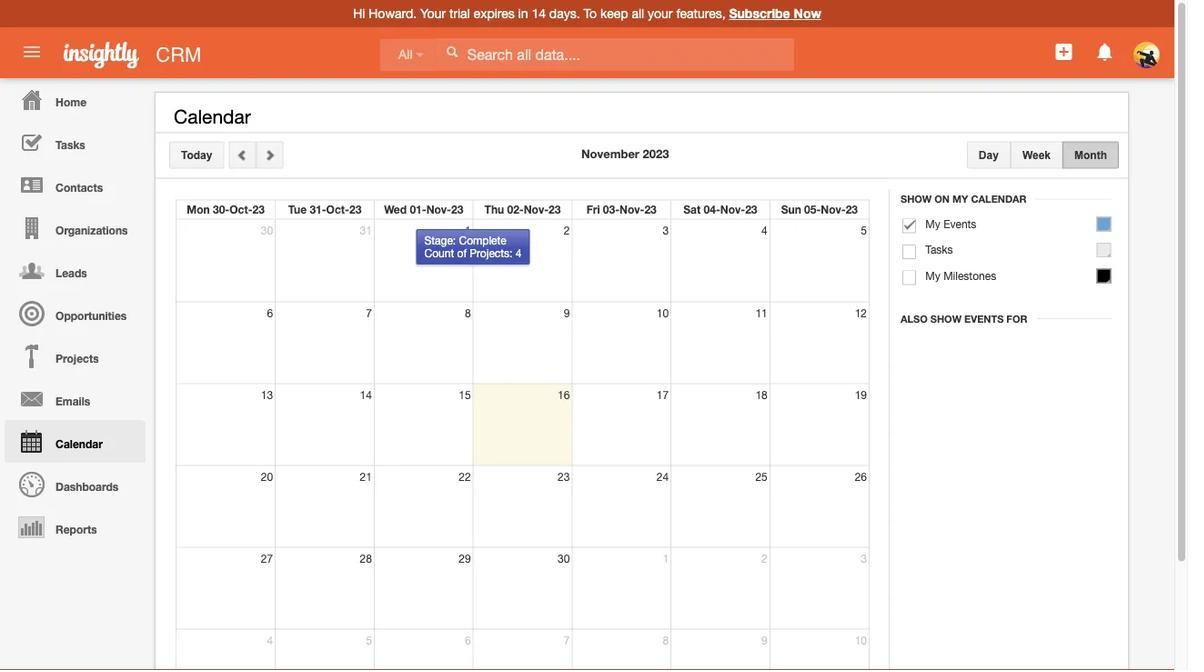 Task type: locate. For each thing, give the bounding box(es) containing it.
also
[[901, 313, 928, 325]]

0 vertical spatial 8
[[465, 307, 471, 320]]

23 right 05-
[[846, 203, 858, 216]]

my right my milestones checkbox
[[926, 269, 941, 282]]

calendar inside "link"
[[56, 438, 103, 451]]

0 horizontal spatial 30
[[261, 224, 273, 237]]

7
[[366, 307, 372, 320], [564, 635, 570, 648]]

1 horizontal spatial 7
[[564, 635, 570, 648]]

tasks link
[[5, 121, 146, 164]]

0 vertical spatial events
[[944, 218, 977, 230]]

howard.
[[369, 6, 417, 21]]

0 vertical spatial 2
[[564, 224, 570, 237]]

23 for fri 03-nov-23
[[645, 203, 657, 216]]

1 vertical spatial tasks
[[926, 243, 953, 256]]

4 nov- from the left
[[721, 203, 746, 216]]

1 horizontal spatial 9
[[762, 635, 768, 648]]

1 vertical spatial 6
[[465, 635, 471, 648]]

2 horizontal spatial 4
[[762, 224, 768, 237]]

21
[[360, 471, 372, 484]]

03-
[[603, 203, 620, 216]]

nov- up stage:
[[427, 203, 451, 216]]

3 nov- from the left
[[620, 203, 645, 216]]

0 vertical spatial 9
[[564, 307, 570, 320]]

1 down 24
[[663, 553, 669, 566]]

2 vertical spatial calendar
[[56, 438, 103, 451]]

0 horizontal spatial 8
[[465, 307, 471, 320]]

show right also
[[931, 313, 962, 325]]

1 vertical spatial 3
[[861, 553, 867, 566]]

sun 05-nov-23
[[782, 203, 858, 216]]

nov- right sun
[[821, 203, 846, 216]]

6 up the 13
[[267, 307, 273, 320]]

all
[[399, 48, 413, 62]]

1 nov- from the left
[[427, 203, 451, 216]]

2 nov- from the left
[[524, 203, 549, 216]]

organizations
[[56, 224, 128, 237]]

mon 30-oct-23
[[187, 203, 265, 216]]

contacts
[[56, 181, 103, 194]]

events left for
[[965, 313, 1004, 325]]

nov- right sat
[[721, 203, 746, 216]]

0 vertical spatial 5
[[861, 224, 867, 237]]

5 down 28
[[366, 635, 372, 648]]

crm
[[156, 43, 202, 66]]

today
[[181, 149, 212, 161]]

2 oct- from the left
[[326, 203, 349, 216]]

5
[[861, 224, 867, 237], [366, 635, 372, 648]]

of
[[457, 247, 467, 260]]

all
[[632, 6, 645, 21]]

0 horizontal spatial tasks
[[56, 138, 85, 151]]

1 up of
[[465, 224, 471, 237]]

subscribe now link
[[729, 6, 822, 21]]

fri 03-nov-23
[[587, 203, 657, 216]]

also show events for
[[901, 313, 1028, 325]]

5 nov- from the left
[[821, 203, 846, 216]]

2
[[564, 224, 570, 237], [762, 553, 768, 566]]

23 for mon 30-oct-23
[[253, 203, 265, 216]]

tasks
[[56, 138, 85, 151], [926, 243, 953, 256]]

complete
[[459, 234, 507, 247]]

1 vertical spatial 4
[[516, 247, 522, 260]]

1 vertical spatial 9
[[762, 635, 768, 648]]

20
[[261, 471, 273, 484]]

projects:
[[470, 247, 513, 260]]

nov- right thu
[[524, 203, 549, 216]]

milestones
[[944, 269, 997, 282]]

tasks up 'contacts' link
[[56, 138, 85, 151]]

17
[[657, 389, 669, 402]]

1 horizontal spatial calendar
[[174, 106, 251, 128]]

1 horizontal spatial 5
[[861, 224, 867, 237]]

0 vertical spatial 14
[[532, 6, 546, 21]]

1 vertical spatial 2
[[762, 553, 768, 566]]

my events
[[926, 218, 977, 230]]

3
[[663, 224, 669, 237], [861, 553, 867, 566]]

0 vertical spatial 7
[[366, 307, 372, 320]]

events down show on my calendar
[[944, 218, 977, 230]]

0 horizontal spatial 10
[[657, 307, 669, 320]]

oct- for 30-
[[230, 203, 253, 216]]

1 vertical spatial 30
[[558, 553, 570, 566]]

1 vertical spatial 7
[[564, 635, 570, 648]]

stage:
[[425, 234, 456, 247]]

6 down 29
[[465, 635, 471, 648]]

1
[[465, 224, 471, 237], [663, 553, 669, 566]]

oct- right tue
[[326, 203, 349, 216]]

1 vertical spatial calendar
[[972, 193, 1027, 205]]

mon
[[187, 203, 210, 216]]

show
[[901, 193, 932, 205], [931, 313, 962, 325]]

calendar
[[174, 106, 251, 128], [972, 193, 1027, 205], [56, 438, 103, 451]]

0 horizontal spatial 5
[[366, 635, 372, 648]]

4 inside stage: complete count of projects: 4
[[516, 247, 522, 260]]

23 right 30-
[[253, 203, 265, 216]]

day button
[[967, 142, 1011, 169]]

1 horizontal spatial 4
[[516, 247, 522, 260]]

0 vertical spatial 6
[[267, 307, 273, 320]]

nov- for 01-
[[427, 203, 451, 216]]

1 vertical spatial my
[[926, 218, 941, 230]]

sat
[[684, 203, 701, 216]]

12
[[855, 307, 867, 320]]

23 down "16"
[[558, 471, 570, 484]]

2 vertical spatial my
[[926, 269, 941, 282]]

1 vertical spatial 10
[[855, 635, 867, 648]]

nov- for 02-
[[524, 203, 549, 216]]

leads link
[[5, 249, 146, 292]]

1 horizontal spatial 2
[[762, 553, 768, 566]]

23 for sat 04-nov-23
[[746, 203, 758, 216]]

tasks down my events
[[926, 243, 953, 256]]

02-
[[507, 203, 524, 216]]

my milestones
[[926, 269, 997, 282]]

month button
[[1063, 142, 1120, 169]]

1 vertical spatial 1
[[663, 553, 669, 566]]

4
[[762, 224, 768, 237], [516, 247, 522, 260], [267, 635, 273, 648]]

navigation
[[0, 78, 146, 549]]

5 left my events option
[[861, 224, 867, 237]]

2 vertical spatial 4
[[267, 635, 273, 648]]

wed 01-nov-23
[[384, 203, 464, 216]]

events
[[944, 218, 977, 230], [965, 313, 1004, 325]]

my right my events option
[[926, 218, 941, 230]]

month
[[1075, 149, 1108, 161]]

1 horizontal spatial oct-
[[326, 203, 349, 216]]

1 vertical spatial events
[[965, 313, 1004, 325]]

my right on
[[953, 193, 969, 205]]

nov- right fri
[[620, 203, 645, 216]]

show left on
[[901, 193, 932, 205]]

18
[[756, 389, 768, 402]]

6
[[267, 307, 273, 320], [465, 635, 471, 648]]

0 horizontal spatial oct-
[[230, 203, 253, 216]]

expires
[[474, 6, 515, 21]]

My Milestones checkbox
[[903, 271, 917, 285]]

19
[[855, 389, 867, 402]]

My Events checkbox
[[903, 219, 917, 233]]

projects
[[56, 352, 99, 365]]

my for my milestones
[[926, 269, 941, 282]]

home link
[[5, 78, 146, 121]]

10
[[657, 307, 669, 320], [855, 635, 867, 648]]

23
[[253, 203, 265, 216], [349, 203, 362, 216], [451, 203, 464, 216], [549, 203, 561, 216], [645, 203, 657, 216], [746, 203, 758, 216], [846, 203, 858, 216], [558, 471, 570, 484]]

23 right 04-
[[746, 203, 758, 216]]

my for my events
[[926, 218, 941, 230]]

oct- right the mon
[[230, 203, 253, 216]]

my
[[953, 193, 969, 205], [926, 218, 941, 230], [926, 269, 941, 282]]

navigation containing home
[[0, 78, 146, 549]]

emails link
[[5, 378, 146, 421]]

1 horizontal spatial 1
[[663, 553, 669, 566]]

1 oct- from the left
[[230, 203, 253, 216]]

23 up stage:
[[451, 203, 464, 216]]

calendar up dashboards link
[[56, 438, 103, 451]]

dashboards
[[56, 481, 118, 493]]

0 horizontal spatial 2
[[564, 224, 570, 237]]

30-
[[213, 203, 230, 216]]

26
[[855, 471, 867, 484]]

23 up the 31
[[349, 203, 362, 216]]

day
[[979, 149, 999, 161]]

23 left fri
[[549, 203, 561, 216]]

calendar up today
[[174, 106, 251, 128]]

2 horizontal spatial calendar
[[972, 193, 1027, 205]]

0 vertical spatial 4
[[762, 224, 768, 237]]

0 vertical spatial 30
[[261, 224, 273, 237]]

0 horizontal spatial 1
[[465, 224, 471, 237]]

23 right the "03-"
[[645, 203, 657, 216]]

1 vertical spatial 14
[[360, 389, 372, 402]]

0 horizontal spatial calendar
[[56, 438, 103, 451]]

Tasks checkbox
[[903, 245, 917, 259]]

1 horizontal spatial 30
[[558, 553, 570, 566]]

14
[[532, 6, 546, 21], [360, 389, 372, 402]]

0 horizontal spatial 3
[[663, 224, 669, 237]]

23 for thu 02-nov-23
[[549, 203, 561, 216]]

1 horizontal spatial 8
[[663, 635, 669, 648]]

1 horizontal spatial 10
[[855, 635, 867, 648]]

0 horizontal spatial 4
[[267, 635, 273, 648]]

14 up 21
[[360, 389, 372, 402]]

14 right in
[[532, 6, 546, 21]]

calendar down day button
[[972, 193, 1027, 205]]



Task type: describe. For each thing, give the bounding box(es) containing it.
Search all data.... text field
[[436, 38, 794, 71]]

16
[[558, 389, 570, 402]]

organizations link
[[5, 207, 146, 249]]

1 vertical spatial 5
[[366, 635, 372, 648]]

today button
[[169, 142, 224, 169]]

1 vertical spatial show
[[931, 313, 962, 325]]

now
[[794, 6, 822, 21]]

sat 04-nov-23
[[684, 203, 758, 216]]

13
[[261, 389, 273, 402]]

0 vertical spatial calendar
[[174, 106, 251, 128]]

0 horizontal spatial 6
[[267, 307, 273, 320]]

tue
[[288, 203, 307, 216]]

oct- for 31-
[[326, 203, 349, 216]]

31
[[360, 224, 372, 237]]

for
[[1007, 313, 1028, 325]]

15
[[459, 389, 471, 402]]

05-
[[805, 203, 821, 216]]

november
[[581, 147, 640, 161]]

keep
[[601, 6, 628, 21]]

november 2023
[[581, 147, 669, 161]]

thu
[[485, 203, 504, 216]]

sun
[[782, 203, 802, 216]]

thu 02-nov-23
[[485, 203, 561, 216]]

hi howard. your trial expires in 14 days. to keep all your features, subscribe now
[[353, 6, 822, 21]]

0 horizontal spatial 9
[[564, 307, 570, 320]]

23 for sun 05-nov-23
[[846, 203, 858, 216]]

hi
[[353, 6, 365, 21]]

23 for tue 31-oct-23
[[349, 203, 362, 216]]

nov- for 04-
[[721, 203, 746, 216]]

your
[[421, 6, 446, 21]]

projects link
[[5, 335, 146, 378]]

in
[[518, 6, 528, 21]]

2023
[[643, 147, 669, 161]]

opportunities link
[[5, 292, 146, 335]]

dashboards link
[[5, 463, 146, 506]]

next image
[[263, 149, 276, 162]]

0 horizontal spatial 14
[[360, 389, 372, 402]]

27
[[261, 553, 273, 566]]

show on my calendar
[[901, 193, 1027, 205]]

days.
[[550, 6, 580, 21]]

fri
[[587, 203, 600, 216]]

1 horizontal spatial tasks
[[926, 243, 953, 256]]

your
[[648, 6, 673, 21]]

reports link
[[5, 506, 146, 549]]

04-
[[704, 203, 721, 216]]

31-
[[310, 203, 326, 216]]

emails
[[56, 395, 90, 408]]

contacts link
[[5, 164, 146, 207]]

week
[[1023, 149, 1051, 161]]

23 for wed 01-nov-23
[[451, 203, 464, 216]]

to
[[584, 6, 597, 21]]

11
[[756, 307, 768, 320]]

0 vertical spatial 10
[[657, 307, 669, 320]]

29
[[459, 553, 471, 566]]

stage: complete count of projects: 4
[[425, 234, 522, 260]]

22
[[459, 471, 471, 484]]

tue 31-oct-23
[[288, 203, 362, 216]]

subscribe
[[729, 6, 791, 21]]

features,
[[677, 6, 726, 21]]

1 horizontal spatial 3
[[861, 553, 867, 566]]

nov- for 03-
[[620, 203, 645, 216]]

01-
[[410, 203, 427, 216]]

on
[[935, 193, 950, 205]]

calendar link
[[5, 421, 146, 463]]

0 vertical spatial 1
[[465, 224, 471, 237]]

count
[[425, 247, 454, 260]]

all link
[[380, 39, 435, 71]]

notifications image
[[1095, 41, 1116, 63]]

previous image
[[236, 149, 249, 162]]

0 vertical spatial my
[[953, 193, 969, 205]]

1 horizontal spatial 6
[[465, 635, 471, 648]]

leads
[[56, 267, 87, 279]]

0 vertical spatial 3
[[663, 224, 669, 237]]

0 vertical spatial show
[[901, 193, 932, 205]]

nov- for 05-
[[821, 203, 846, 216]]

reports
[[56, 523, 97, 536]]

home
[[56, 96, 87, 108]]

white image
[[446, 46, 459, 58]]

1 horizontal spatial 14
[[532, 6, 546, 21]]

wed
[[384, 203, 407, 216]]

25
[[756, 471, 768, 484]]

opportunities
[[56, 309, 127, 322]]

week button
[[1011, 142, 1063, 169]]

1 vertical spatial 8
[[663, 635, 669, 648]]

trial
[[450, 6, 470, 21]]

0 horizontal spatial 7
[[366, 307, 372, 320]]

0 vertical spatial tasks
[[56, 138, 85, 151]]

28
[[360, 553, 372, 566]]

24
[[657, 471, 669, 484]]



Task type: vqa. For each thing, say whether or not it's contained in the screenshot.


